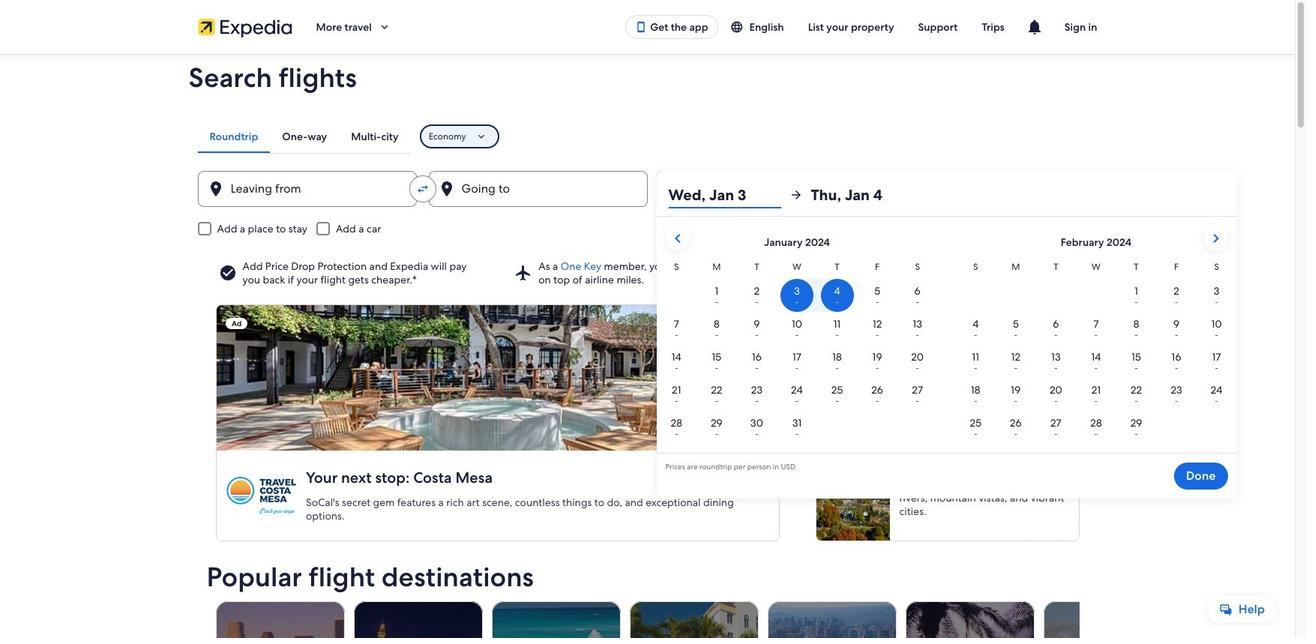 Task type: describe. For each thing, give the bounding box(es) containing it.
communication center icon image
[[1026, 18, 1044, 36]]

next month image
[[1208, 230, 1226, 248]]

honolulu flights image
[[768, 602, 897, 638]]

los angeles flights image
[[216, 602, 345, 638]]

orlando flights image
[[906, 602, 1035, 638]]

small image
[[730, 20, 750, 34]]

cancun flights image
[[492, 602, 621, 638]]



Task type: locate. For each thing, give the bounding box(es) containing it.
las vegas flights image
[[354, 602, 483, 638]]

previous month image
[[669, 230, 687, 248]]

download the app button image
[[636, 21, 648, 33]]

miami flights image
[[630, 602, 759, 638]]

more travel image
[[378, 20, 391, 34]]

expedia logo image
[[198, 17, 292, 38]]

new york flights image
[[1044, 602, 1173, 638]]

tab list
[[198, 120, 411, 153]]

popular flight destinations region
[[198, 563, 1173, 638]]

swap origin and destination values image
[[416, 182, 430, 196]]

main content
[[0, 54, 1296, 638]]



